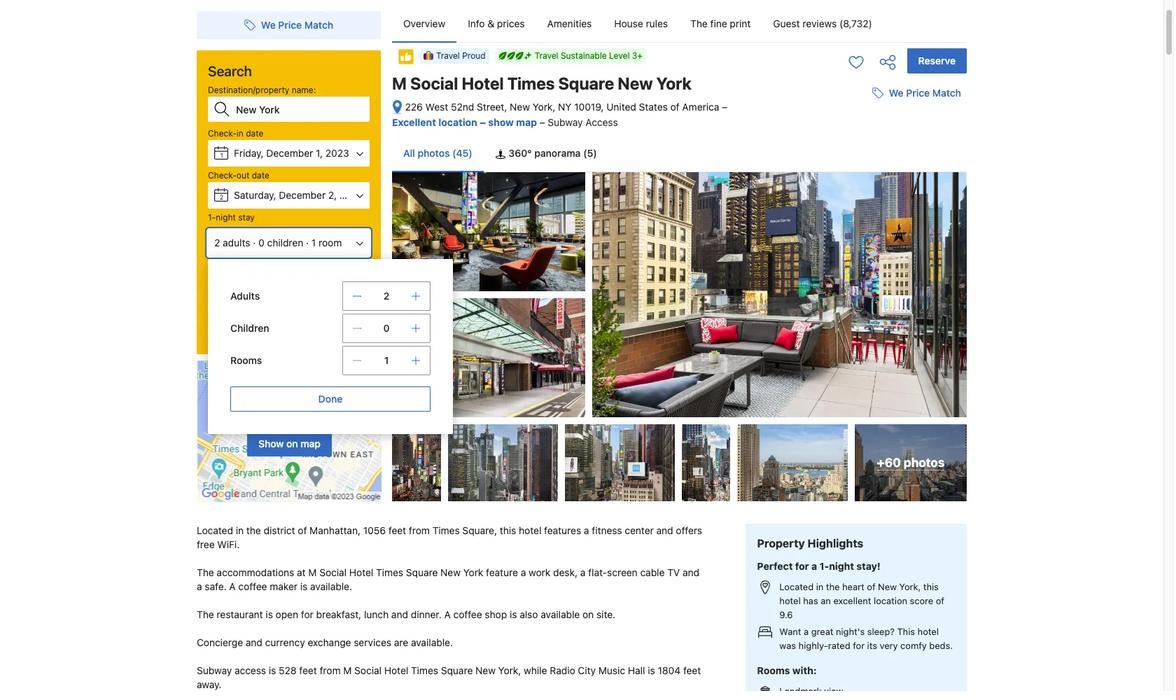 Task type: locate. For each thing, give the bounding box(es) containing it.
for down entire homes & apartments
[[272, 284, 283, 294]]

fine
[[711, 18, 728, 29]]

subway inside located in the district of manhattan, 1056 feet from times square, this hotel features a fitness center and offers free wifi. the accommodations at m social hotel times square new york feature a work desk, a flat-screen cable tv and a safe. a coffee maker is available. the restaurant is open for breakfast, lunch and dinner. a coffee shop is also available on site. concierge and currency exchange services are available. subway access is 528 feet from m social hotel times square new york, while radio city music hall is 1804 feet away.
[[197, 665, 232, 677]]

work down apartments
[[285, 284, 304, 294]]

ny
[[558, 101, 572, 113]]

this inside located in the district of manhattan, 1056 feet from times square, this hotel features a fitness center and offers free wifi. the accommodations at m social hotel times square new york feature a work desk, a flat-screen cable tv and a safe. a coffee maker is available. the restaurant is open for breakfast, lunch and dinner. a coffee shop is also available on site. concierge and currency exchange services are available. subway access is 528 feet from m social hotel times square new york, while radio city music hall is 1804 feet away.
[[500, 525, 516, 537]]

want a great night's sleep? this hotel was highly-rated for its very comfy beds.
[[780, 626, 953, 651]]

of inside 226 west 52nd street, new york, ny 10019, united states of america – excellent location – show map – subway access
[[671, 101, 680, 113]]

reserve
[[919, 55, 956, 67]]

1 horizontal spatial hotel
[[384, 665, 409, 677]]

york, up score
[[900, 581, 921, 592]]

0 horizontal spatial 9.6
[[780, 609, 793, 621]]

hotel right to
[[883, 241, 904, 253]]

we inside search section
[[261, 19, 276, 31]]

1 horizontal spatial available.
[[411, 637, 453, 649]]

9.6 inside 'located in the heart of new york, this hotel has an excellent location score of 9.6'
[[780, 609, 793, 621]]

a right dinner.
[[444, 609, 451, 621]]

scored 9.6 element
[[931, 346, 953, 369]]

1 horizontal spatial 9.6
[[934, 351, 950, 364]]

times down dinner.
[[411, 665, 438, 677]]

score
[[910, 595, 934, 606]]

done
[[318, 393, 343, 405]]

2 vertical spatial in
[[817, 581, 824, 592]]

on right show
[[287, 438, 298, 450]]

location inside 226 west 52nd street, new york, ny 10019, united states of america – excellent location – show map – subway access
[[439, 116, 478, 128]]

1,
[[316, 147, 323, 159]]

amenities
[[547, 18, 592, 29]]

0 horizontal spatial states
[[639, 101, 668, 113]]

1 horizontal spatial on
[[583, 609, 594, 621]]

& right info
[[488, 18, 495, 29]]

1 horizontal spatial rooms
[[757, 665, 790, 677]]

times up lunch in the left of the page
[[376, 567, 404, 579]]

york, inside 'located in the heart of new york, this hotel has an excellent location score of 9.6'
[[900, 581, 921, 592]]

also inside located in the district of manhattan, 1056 feet from times square, this hotel features a fitness center and offers free wifi. the accommodations at m social hotel times square new york feature a work desk, a flat-screen cable tv and a safe. a coffee maker is available. the restaurant is open for breakfast, lunch and dinner. a coffee shop is also available on site. concierge and currency exchange services are available. subway access is 528 feet from m social hotel times square new york, while radio city music hall is 1804 feet away.
[[520, 609, 538, 621]]

rooms for rooms
[[230, 354, 262, 366]]

0 horizontal spatial price
[[278, 19, 302, 31]]

guest reviews (8,732) link
[[762, 6, 884, 42]]

entire
[[221, 265, 244, 276]]

rooms inside search section
[[230, 354, 262, 366]]

screen
[[607, 567, 638, 579]]

work left desk,
[[529, 567, 551, 579]]

for left its
[[853, 640, 865, 651]]

0 horizontal spatial coffee
[[238, 581, 267, 593]]

the inside the fine print "link"
[[691, 18, 708, 29]]

1 down check-in date
[[220, 151, 223, 159]]

price for the bottom the we price match dropdown button
[[907, 87, 930, 99]]

manhattan,
[[310, 525, 361, 537]]

are right services
[[394, 637, 409, 649]]

0 vertical spatial rooms
[[230, 354, 262, 366]]

exchange
[[308, 637, 351, 649]]

west
[[426, 101, 448, 113]]

and
[[884, 231, 900, 242], [657, 525, 674, 537], [683, 567, 700, 579], [392, 609, 408, 621], [246, 637, 263, 649]]

price up name: at the top of page
[[278, 19, 302, 31]]

available. up breakfast,
[[310, 581, 352, 593]]

hotel left 'features'
[[519, 525, 542, 537]]

m right at
[[308, 567, 317, 579]]

2023 right 2,
[[340, 189, 363, 201]]

york down rules
[[657, 74, 692, 93]]

the inside 'located in the heart of new york, this hotel has an excellent location score of 9.6'
[[826, 581, 840, 592]]

1 vertical spatial rooms
[[757, 665, 790, 677]]

2023 for saturday, december 2, 2023
[[340, 189, 363, 201]]

& inside search section
[[275, 265, 281, 276]]

apartments
[[283, 265, 328, 276]]

in for located in the district of manhattan, 1056 feet from times square, this hotel features a fitness center and offers free wifi. the accommodations at m social hotel times square new york feature a work desk, a flat-screen cable tv and a safe. a coffee maker is available. the restaurant is open for breakfast, lunch and dinner. a coffee shop is also available on site. concierge and currency exchange services are available. subway access is 528 feet from m social hotel times square new york, while radio city music hall is 1804 feet away.
[[236, 525, 244, 537]]

travel sustainable level 3+
[[535, 50, 643, 61]]

map
[[516, 116, 537, 128], [301, 438, 321, 450]]

0 horizontal spatial &
[[275, 265, 281, 276]]

match down reserve "button"
[[933, 87, 962, 99]]

subway down ny
[[548, 116, 583, 128]]

hotel up street,
[[462, 74, 504, 93]]

1 horizontal spatial travel
[[535, 50, 559, 61]]

on left the site. in the bottom of the page
[[583, 609, 594, 621]]

was inside location is fantastic and the staff are friendly also the hotel was very clean with a view to the time square
[[907, 241, 923, 253]]

1 horizontal spatial we
[[889, 87, 904, 99]]

price inside search section
[[278, 19, 302, 31]]

0 vertical spatial m
[[392, 74, 407, 93]]

for down property highlights
[[796, 560, 809, 572]]

from right 1056 at the bottom left
[[409, 525, 430, 537]]

1 vertical spatial we
[[889, 87, 904, 99]]

1 vertical spatial date
[[252, 170, 270, 181]]

0 vertical spatial the
[[691, 18, 708, 29]]

1- inside search section
[[208, 212, 216, 223]]

0 horizontal spatial work
[[285, 284, 304, 294]]

this up score
[[924, 581, 939, 592]]

also
[[847, 241, 864, 253], [520, 609, 538, 621]]

0 vertical spatial check-
[[208, 128, 237, 139]]

1 horizontal spatial coffee
[[454, 609, 482, 621]]

rooms
[[230, 354, 262, 366], [757, 665, 790, 677]]

lunch
[[364, 609, 389, 621]]

while
[[524, 665, 547, 677]]

location down 52nd at the top left of page
[[439, 116, 478, 128]]

states up location!
[[854, 315, 879, 325]]

a
[[229, 581, 236, 593], [444, 609, 451, 621]]

1 horizontal spatial 1-
[[820, 560, 830, 572]]

1 vertical spatial check-
[[208, 170, 237, 181]]

2 travel from the left
[[436, 51, 460, 61]]

located in the district of manhattan, 1056 feet from times square, this hotel features a fitness center and offers free wifi. the accommodations at m social hotel times square new york feature a work desk, a flat-screen cable tv and a safe. a coffee maker is available. the restaurant is open for breakfast, lunch and dinner. a coffee shop is also available on site. concierge and currency exchange services are available. subway access is 528 feet from m social hotel times square new york, while radio city music hall is 1804 feet away.
[[197, 525, 705, 691]]

hotel inside want a great night's sleep? this hotel was highly-rated for its very comfy beds.
[[918, 626, 939, 637]]

1 horizontal spatial 1
[[312, 237, 316, 249]]

is
[[835, 231, 842, 242], [300, 581, 308, 593], [266, 609, 273, 621], [510, 609, 517, 621], [269, 665, 276, 677], [648, 665, 655, 677]]

show on map button
[[197, 360, 382, 503], [247, 432, 332, 457]]

0 vertical spatial december
[[266, 147, 313, 159]]

in for located in the heart of new york, this hotel has an excellent location score of 9.6
[[817, 581, 824, 592]]

hotel up beds. on the bottom
[[918, 626, 939, 637]]

1 vertical spatial are
[[394, 637, 409, 649]]

1 vertical spatial available.
[[411, 637, 453, 649]]

perfect
[[757, 560, 793, 572]]

perfect for a 1-night stay!
[[757, 560, 881, 572]]

1 horizontal spatial photos
[[904, 455, 945, 470]]

next image
[[955, 255, 963, 263]]

a right safe. at the left of page
[[229, 581, 236, 593]]

this right the square,
[[500, 525, 516, 537]]

for inside located in the district of manhattan, 1056 feet from times square, this hotel features a fitness center and offers free wifi. the accommodations at m social hotel times square new york feature a work desk, a flat-screen cable tv and a safe. a coffee maker is available. the restaurant is open for breakfast, lunch and dinner. a coffee shop is also available on site. concierge and currency exchange services are available. subway access is 528 feet from m social hotel times square new york, while radio city music hall is 1804 feet away.
[[301, 609, 314, 621]]

1 check- from the top
[[208, 128, 237, 139]]

0 vertical spatial was
[[907, 241, 923, 253]]

and up time
[[884, 231, 900, 242]]

safe.
[[205, 581, 227, 593]]

also left to
[[847, 241, 864, 253]]

1 horizontal spatial location
[[874, 595, 908, 606]]

available.
[[310, 581, 352, 593], [411, 637, 453, 649]]

0 vertical spatial night
[[216, 212, 236, 223]]

on inside located in the district of manhattan, 1056 feet from times square, this hotel features a fitness center and offers free wifi. the accommodations at m social hotel times square new york feature a work desk, a flat-screen cable tv and a safe. a coffee maker is available. the restaurant is open for breakfast, lunch and dinner. a coffee shop is also available on site. concierge and currency exchange services are available. subway access is 528 feet from m social hotel times square new york, while radio city music hall is 1804 feet away.
[[583, 609, 594, 621]]

the left fine
[[691, 18, 708, 29]]

0 vertical spatial also
[[847, 241, 864, 253]]

2 vertical spatial m
[[343, 665, 352, 677]]

0 horizontal spatial square
[[406, 567, 438, 579]]

america inside 226 west 52nd street, new york, ny 10019, united states of america – excellent location – show map – subway access
[[683, 101, 720, 113]]

show
[[488, 116, 514, 128]]

m down the exchange
[[343, 665, 352, 677]]

0 horizontal spatial feet
[[299, 665, 317, 677]]

226 west 52nd street, new york, ny 10019, united states of america – excellent location – show map – subway access
[[392, 101, 728, 128]]

1 vertical spatial location
[[874, 595, 908, 606]]

0 vertical spatial this
[[500, 525, 516, 537]]

0 vertical spatial photos
[[418, 147, 450, 159]]

times
[[508, 74, 555, 93], [433, 525, 460, 537], [376, 567, 404, 579], [411, 665, 438, 677]]

check-out date
[[208, 170, 270, 181]]

location inside 'located in the heart of new york, this hotel has an excellent location score of 9.6'
[[874, 595, 908, 606]]

52nd
[[451, 101, 474, 113]]

0 horizontal spatial we price match
[[261, 19, 333, 31]]

clean
[[797, 252, 819, 264]]

new
[[618, 74, 653, 93], [510, 101, 530, 113], [441, 567, 461, 579], [878, 581, 897, 592], [476, 665, 496, 677]]

square up 10019,
[[559, 74, 614, 93]]

1 vertical spatial in
[[236, 525, 244, 537]]

0 vertical spatial we price match button
[[239, 13, 339, 38]]

new down the stay!
[[878, 581, 897, 592]]

we price match button down reserve "button"
[[867, 81, 967, 106]]

m up click to open map view icon
[[392, 74, 407, 93]]

the left time
[[867, 241, 880, 253]]

1 vertical spatial 9.6
[[780, 609, 793, 621]]

social right at
[[320, 567, 347, 579]]

new left the "while"
[[476, 665, 496, 677]]

very
[[926, 241, 944, 253], [880, 640, 898, 651]]

travel up m social hotel times square new york
[[535, 50, 559, 61]]

1 inside dropdown button
[[312, 237, 316, 249]]

very for staff
[[926, 241, 944, 253]]

property highlights
[[757, 537, 864, 550]]

for inside search section
[[272, 284, 283, 294]]

in inside located in the district of manhattan, 1056 feet from times square, this hotel features a fitness center and offers free wifi. the accommodations at m social hotel times square new york feature a work desk, a flat-screen cable tv and a safe. a coffee maker is available. the restaurant is open for breakfast, lunch and dinner. a coffee shop is also available on site. concierge and currency exchange services are available. subway access is 528 feet from m social hotel times square new york, while radio city music hall is 1804 feet away.
[[236, 525, 244, 537]]

0 horizontal spatial very
[[880, 640, 898, 651]]

1 horizontal spatial square
[[441, 665, 473, 677]]

states inside 226 west 52nd street, new york, ny 10019, united states of america – excellent location – show map – subway access
[[639, 101, 668, 113]]

1 horizontal spatial map
[[516, 116, 537, 128]]

0 vertical spatial we price match
[[261, 19, 333, 31]]

0 horizontal spatial 1-
[[208, 212, 216, 223]]

1 up done button
[[384, 354, 389, 366]]

info & prices
[[468, 18, 525, 29]]

photos inside button
[[418, 147, 450, 159]]

children
[[267, 237, 304, 249]]

the left the district
[[246, 525, 261, 537]]

0 horizontal spatial 0
[[259, 237, 265, 249]]

search
[[208, 63, 252, 79]]

1 horizontal spatial are
[[797, 241, 810, 253]]

work inside search section
[[285, 284, 304, 294]]

2 check- from the top
[[208, 170, 237, 181]]

square up dinner.
[[406, 567, 438, 579]]

a left the fitness
[[584, 525, 589, 537]]

night down highlights
[[830, 560, 855, 572]]

date right out
[[252, 170, 270, 181]]

0 horizontal spatial york
[[464, 567, 484, 579]]

1 horizontal spatial –
[[540, 116, 545, 128]]

rooms with:
[[757, 665, 817, 677]]

0 vertical spatial located
[[197, 525, 233, 537]]

0 vertical spatial very
[[926, 241, 944, 253]]

united states of america
[[825, 315, 924, 325]]

and left offers
[[657, 525, 674, 537]]

was right to
[[907, 241, 923, 253]]

1 horizontal spatial excellent
[[791, 351, 835, 363]]

this inside 'located in the heart of new york, this hotel has an excellent location score of 9.6'
[[924, 581, 939, 592]]

located up 'free'
[[197, 525, 233, 537]]

rated
[[829, 640, 851, 651]]

match up name: at the top of page
[[305, 19, 333, 31]]

1 vertical spatial york,
[[900, 581, 921, 592]]

0 vertical spatial america
[[683, 101, 720, 113]]

located inside 'located in the heart of new york, this hotel has an excellent location score of 9.6'
[[780, 581, 814, 592]]

m
[[392, 74, 407, 93], [308, 567, 317, 579], [343, 665, 352, 677]]

excellent down 226
[[392, 116, 436, 128]]

0 horizontal spatial a
[[229, 581, 236, 593]]

saturday, december 2, 2023
[[234, 189, 363, 201]]

0 horizontal spatial social
[[320, 567, 347, 579]]

2 vertical spatial york,
[[499, 665, 521, 677]]

8.4
[[934, 193, 951, 206]]

fitness
[[592, 525, 622, 537]]

square
[[797, 263, 825, 275]]

united
[[607, 101, 637, 113], [825, 315, 852, 325]]

0 horizontal spatial map
[[301, 438, 321, 450]]

0 horizontal spatial are
[[394, 637, 409, 649]]

· right children
[[306, 237, 309, 249]]

photos right all
[[418, 147, 450, 159]]

want
[[780, 626, 802, 637]]

tv
[[668, 567, 680, 579]]

1 horizontal spatial from
[[409, 525, 430, 537]]

1 vertical spatial 2
[[214, 237, 220, 249]]

date
[[246, 128, 264, 139], [252, 170, 270, 181]]

travel proud
[[436, 51, 486, 61]]

the up an
[[826, 581, 840, 592]]

the
[[691, 18, 708, 29], [197, 567, 214, 579], [197, 609, 214, 621]]

0 horizontal spatial united
[[607, 101, 637, 113]]

tab list containing all photos (45)
[[392, 135, 967, 172]]

0 horizontal spatial 1
[[220, 151, 223, 159]]

date up friday,
[[246, 128, 264, 139]]

are
[[797, 241, 810, 253], [394, 637, 409, 649]]

social
[[410, 74, 458, 93], [320, 567, 347, 579], [355, 665, 382, 677]]

+60 photos link
[[855, 425, 967, 502]]

coffee left shop on the left of the page
[[454, 609, 482, 621]]

work
[[285, 284, 304, 294], [529, 567, 551, 579]]

hotel down services
[[384, 665, 409, 677]]

0 horizontal spatial location
[[439, 116, 478, 128]]

location
[[797, 231, 833, 242]]

0 vertical spatial date
[[246, 128, 264, 139]]

for right the open on the bottom left of the page
[[301, 609, 314, 621]]

1 vertical spatial this
[[924, 581, 939, 592]]

in inside 'located in the heart of new york, this hotel has an excellent location score of 9.6'
[[817, 581, 824, 592]]

december left 2,
[[279, 189, 326, 201]]

adults
[[230, 290, 260, 302]]

excellent left location!
[[791, 351, 835, 363]]

excellent inside 226 west 52nd street, new york, ny 10019, united states of america – excellent location – show map – subway access
[[392, 116, 436, 128]]

price
[[278, 19, 302, 31], [907, 87, 930, 99]]

1 horizontal spatial we price match button
[[867, 81, 967, 106]]

subway
[[548, 116, 583, 128], [197, 665, 232, 677]]

2 vertical spatial 1
[[384, 354, 389, 366]]

new up show
[[510, 101, 530, 113]]

528
[[279, 665, 297, 677]]

radio
[[550, 665, 576, 677]]

in for check-in date
[[237, 128, 244, 139]]

we price match inside search section
[[261, 19, 333, 31]]

click to open map view image
[[392, 99, 403, 115]]

travel for travel sustainable level 3+
[[535, 50, 559, 61]]

hotel inside located in the district of manhattan, 1056 feet from times square, this hotel features a fitness center and offers free wifi. the accommodations at m social hotel times square new york feature a work desk, a flat-screen cable tv and a safe. a coffee maker is available. the restaurant is open for breakfast, lunch and dinner. a coffee shop is also available on site. concierge and currency exchange services are available. subway access is 528 feet from m social hotel times square new york, while radio city music hall is 1804 feet away.
[[519, 525, 542, 537]]

to
[[871, 252, 880, 264]]

social down services
[[355, 665, 382, 677]]

1 horizontal spatial was
[[907, 241, 923, 253]]

location!
[[837, 351, 879, 363]]

the down safe. at the left of page
[[197, 609, 214, 621]]

1 horizontal spatial we price match
[[889, 87, 962, 99]]

very for this
[[880, 640, 898, 651]]

we for left the we price match dropdown button
[[261, 19, 276, 31]]

a
[[842, 252, 847, 264], [584, 525, 589, 537], [812, 560, 818, 572], [521, 567, 526, 579], [581, 567, 586, 579], [197, 581, 202, 593], [804, 626, 809, 637]]

feet right "1804"
[[684, 665, 701, 677]]

homes
[[246, 265, 272, 276]]

square down dinner.
[[441, 665, 473, 677]]

located inside located in the district of manhattan, 1056 feet from times square, this hotel features a fitness center and offers free wifi. the accommodations at m social hotel times square new york feature a work desk, a flat-screen cable tv and a safe. a coffee maker is available. the restaurant is open for breakfast, lunch and dinner. a coffee shop is also available on site. concierge and currency exchange services are available. subway access is 528 feet from m social hotel times square new york, while radio city music hall is 1804 feet away.
[[197, 525, 233, 537]]

are up square
[[797, 241, 810, 253]]

york, inside located in the district of manhattan, 1056 feet from times square, this hotel features a fitness center and offers free wifi. the accommodations at m social hotel times square new york feature a work desk, a flat-screen cable tv and a safe. a coffee maker is available. the restaurant is open for breakfast, lunch and dinner. a coffee shop is also available on site. concierge and currency exchange services are available. subway access is 528 feet from m social hotel times square new york, while radio city music hall is 1804 feet away.
[[499, 665, 521, 677]]

tab list
[[392, 135, 967, 172]]

fantastic
[[845, 231, 881, 242]]

offers
[[676, 525, 703, 537]]

a up highly- at the right of the page
[[804, 626, 809, 637]]

hotel down 1056 at the bottom left
[[349, 567, 374, 579]]

very inside want a great night's sleep? this hotel was highly-rated for its very comfy beds.
[[880, 640, 898, 651]]

on inside search section
[[287, 438, 298, 450]]

we price match button up name: at the top of page
[[239, 13, 339, 38]]

site.
[[597, 609, 616, 621]]

0 horizontal spatial rooms
[[230, 354, 262, 366]]

a right the with
[[842, 252, 847, 264]]

10019,
[[575, 101, 604, 113]]

very inside location is fantastic and the staff are friendly also the hotel was very clean with a view to the time square
[[926, 241, 944, 253]]

feet right 528
[[299, 665, 317, 677]]

2023 right 1,
[[326, 147, 349, 159]]

check- up friday,
[[208, 128, 237, 139]]

in up the wifi.
[[236, 525, 244, 537]]

also left the available
[[520, 609, 538, 621]]

1- down highlights
[[820, 560, 830, 572]]

subway up away.
[[197, 665, 232, 677]]

sleep?
[[868, 626, 895, 637]]

1 vertical spatial very
[[880, 640, 898, 651]]

hotel inside 'located in the heart of new york, this hotel has an excellent location score of 9.6'
[[780, 595, 801, 606]]

0 horizontal spatial travel
[[436, 51, 460, 61]]

1 vertical spatial &
[[275, 265, 281, 276]]

1 vertical spatial december
[[279, 189, 326, 201]]

december left 1,
[[266, 147, 313, 159]]

feet
[[389, 525, 406, 537], [299, 665, 317, 677], [684, 665, 701, 677]]

guest
[[774, 18, 800, 29]]

rooms down children
[[230, 354, 262, 366]]

available. down dinner.
[[411, 637, 453, 649]]

travel
[[535, 50, 559, 61], [436, 51, 460, 61]]

located for located in the heart of new york, this hotel has an excellent location score of 9.6
[[780, 581, 814, 592]]

and right lunch in the left of the page
[[392, 609, 408, 621]]

from down the exchange
[[320, 665, 341, 677]]

1 vertical spatial we price match
[[889, 87, 962, 99]]

located up "has"
[[780, 581, 814, 592]]

check- for out
[[208, 170, 237, 181]]

& right homes
[[275, 265, 281, 276]]

are inside location is fantastic and the staff are friendly also the hotel was very clean with a view to the time square
[[797, 241, 810, 253]]

0 vertical spatial subway
[[548, 116, 583, 128]]

very
[[871, 189, 894, 201]]

2 vertical spatial the
[[197, 609, 214, 621]]

1 horizontal spatial feet
[[389, 525, 406, 537]]

location left score
[[874, 595, 908, 606]]

of
[[671, 101, 680, 113], [882, 315, 890, 325], [298, 525, 307, 537], [867, 581, 876, 592], [936, 595, 945, 606]]

very down the sleep?
[[880, 640, 898, 651]]

1 vertical spatial 0
[[384, 322, 390, 334]]

located for located in the district of manhattan, 1056 feet from times square, this hotel features a fitness center and offers free wifi. the accommodations at m social hotel times square new york feature a work desk, a flat-screen cable tv and a safe. a coffee maker is available. the restaurant is open for breakfast, lunch and dinner. a coffee shop is also available on site. concierge and currency exchange services are available. subway access is 528 feet from m social hotel times square new york, while radio city music hall is 1804 feet away.
[[197, 525, 233, 537]]

feature
[[486, 567, 518, 579]]

december for saturday,
[[279, 189, 326, 201]]

location
[[439, 116, 478, 128], [874, 595, 908, 606]]

house rules link
[[603, 6, 680, 42]]

united up access
[[607, 101, 637, 113]]

in inside search section
[[237, 128, 244, 139]]

hotel left "has"
[[780, 595, 801, 606]]

0 vertical spatial reviews
[[803, 18, 837, 29]]

all photos (45) button
[[392, 135, 484, 172]]

print
[[730, 18, 751, 29]]

was inside want a great night's sleep? this hotel was highly-rated for its very comfy beds.
[[780, 640, 796, 651]]

1 travel from the left
[[535, 50, 559, 61]]

1 vertical spatial reviews
[[895, 201, 925, 212]]



Task type: vqa. For each thing, say whether or not it's contained in the screenshot.
bottom business
no



Task type: describe. For each thing, give the bounding box(es) containing it.
highly-
[[799, 640, 829, 651]]

for inside want a great night's sleep? this hotel was highly-rated for its very comfy beds.
[[853, 640, 865, 651]]

1 vertical spatial we price match button
[[867, 81, 967, 106]]

0 horizontal spatial from
[[320, 665, 341, 677]]

night's
[[836, 626, 865, 637]]

are inside located in the district of manhattan, 1056 feet from times square, this hotel features a fitness center and offers free wifi. the accommodations at m social hotel times square new york feature a work desk, a flat-screen cable tv and a safe. a coffee maker is available. the restaurant is open for breakfast, lunch and dinner. a coffee shop is also available on site. concierge and currency exchange services are available. subway access is 528 feet from m social hotel times square new york, while radio city music hall is 1804 feet away.
[[394, 637, 409, 649]]

i'm
[[221, 284, 233, 294]]

1 vertical spatial coffee
[[454, 609, 482, 621]]

district
[[264, 525, 295, 537]]

+60
[[877, 455, 901, 470]]

available
[[541, 609, 580, 621]]

the inside located in the district of manhattan, 1056 feet from times square, this hotel features a fitness center and offers free wifi. the accommodations at m social hotel times square new york feature a work desk, a flat-screen cable tv and a safe. a coffee maker is available. the restaurant is open for breakfast, lunch and dinner. a coffee shop is also available on site. concierge and currency exchange services are available. subway access is 528 feet from m social hotel times square new york, while radio city music hall is 1804 feet away.
[[246, 525, 261, 537]]

excellent location!
[[791, 351, 879, 363]]

out
[[237, 170, 250, 181]]

new up dinner.
[[441, 567, 461, 579]]

overview link
[[392, 6, 457, 42]]

0 horizontal spatial –
[[480, 116, 486, 128]]

a left flat-
[[581, 567, 586, 579]]

0 vertical spatial a
[[229, 581, 236, 593]]

1 horizontal spatial 0
[[384, 322, 390, 334]]

2 horizontal spatial square
[[559, 74, 614, 93]]

dinner.
[[411, 609, 442, 621]]

i'm traveling for work
[[221, 284, 304, 294]]

the fine print
[[691, 18, 751, 29]]

0 vertical spatial social
[[410, 74, 458, 93]]

the left the staff
[[902, 231, 916, 242]]

cable
[[641, 567, 665, 579]]

2 adults · 0 children · 1 room button
[[208, 230, 370, 256]]

1 vertical spatial states
[[854, 315, 879, 325]]

is left the open on the bottom left of the page
[[266, 609, 273, 621]]

2 vertical spatial 2
[[384, 290, 390, 302]]

amenities link
[[536, 6, 603, 42]]

a left safe. at the left of page
[[197, 581, 202, 593]]

226
[[405, 101, 423, 113]]

street,
[[477, 101, 507, 113]]

excellent
[[834, 595, 872, 606]]

0 inside 2 adults · 0 children · 1 room dropdown button
[[259, 237, 265, 249]]

1 horizontal spatial night
[[830, 560, 855, 572]]

1 vertical spatial 1-
[[820, 560, 830, 572]]

2 inside dropdown button
[[214, 237, 220, 249]]

very good 8,732 reviews
[[871, 189, 925, 212]]

saturday,
[[234, 189, 276, 201]]

new down 3+
[[618, 74, 653, 93]]

shop
[[485, 609, 507, 621]]

access
[[235, 665, 266, 677]]

new inside 226 west 52nd street, new york, ny 10019, united states of america – excellent location – show map – subway access
[[510, 101, 530, 113]]

search section
[[191, 0, 453, 503]]

1056
[[363, 525, 386, 537]]

is right shop on the left of the page
[[510, 609, 517, 621]]

subway inside 226 west 52nd street, new york, ny 10019, united states of america – excellent location – show map – subway access
[[548, 116, 583, 128]]

1 vertical spatial square
[[406, 567, 438, 579]]

united inside 226 west 52nd street, new york, ny 10019, united states of america – excellent location – show map – subway access
[[607, 101, 637, 113]]

scored 8.4 element
[[931, 189, 953, 211]]

with
[[822, 252, 839, 264]]

0 horizontal spatial we price match button
[[239, 13, 339, 38]]

360°
[[509, 147, 532, 159]]

entire homes & apartments
[[221, 265, 328, 276]]

show
[[259, 438, 284, 450]]

photos for all
[[418, 147, 450, 159]]

times up 226 west 52nd street, new york, ny 10019, united states of america – excellent location – show map – subway access
[[508, 74, 555, 93]]

previous image
[[781, 255, 789, 263]]

match inside search section
[[305, 19, 333, 31]]

2 vertical spatial square
[[441, 665, 473, 677]]

accommodations
[[217, 567, 294, 579]]

360° panorama (5)
[[506, 147, 597, 159]]

wifi.
[[217, 539, 240, 551]]

is inside location is fantastic and the staff are friendly also the hotel was very clean with a view to the time square
[[835, 231, 842, 242]]

1 vertical spatial match
[[933, 87, 962, 99]]

concierge
[[197, 637, 243, 649]]

free
[[197, 539, 215, 551]]

0 vertical spatial 2
[[220, 193, 224, 201]]

travel for travel proud
[[436, 51, 460, 61]]

1 vertical spatial america
[[892, 315, 924, 325]]

0 horizontal spatial reviews
[[803, 18, 837, 29]]

1 · from the left
[[253, 237, 256, 249]]

check- for in
[[208, 128, 237, 139]]

the right to
[[882, 252, 896, 264]]

rooms for rooms with:
[[757, 665, 790, 677]]

great
[[812, 626, 834, 637]]

december for friday,
[[266, 147, 313, 159]]

new inside 'located in the heart of new york, this hotel has an excellent location score of 9.6'
[[878, 581, 897, 592]]

work inside located in the district of manhattan, 1056 feet from times square, this hotel features a fitness center and offers free wifi. the accommodations at m social hotel times square new york feature a work desk, a flat-screen cable tv and a safe. a coffee maker is available. the restaurant is open for breakfast, lunch and dinner. a coffee shop is also available on site. concierge and currency exchange services are available. subway access is 528 feet from m social hotel times square new york, while radio city music hall is 1804 feet away.
[[529, 567, 551, 579]]

1 horizontal spatial a
[[444, 609, 451, 621]]

2 horizontal spatial feet
[[684, 665, 701, 677]]

times left the square,
[[433, 525, 460, 537]]

show on map
[[259, 438, 321, 450]]

panorama
[[535, 147, 581, 159]]

360° panorama (5) button
[[484, 135, 609, 172]]

2 horizontal spatial hotel
[[462, 74, 504, 93]]

rated very good element
[[791, 186, 925, 203]]

0 horizontal spatial available.
[[310, 581, 352, 593]]

guest reviews (8,732)
[[774, 18, 873, 29]]

proud
[[462, 51, 486, 61]]

Where are you going? field
[[230, 97, 370, 122]]

photos for +60
[[904, 455, 945, 470]]

2 horizontal spatial 1
[[384, 354, 389, 366]]

date for check-out date
[[252, 170, 270, 181]]

hall
[[628, 665, 645, 677]]

house
[[615, 18, 644, 29]]

is right hall
[[648, 665, 655, 677]]

its
[[868, 640, 878, 651]]

a right "feature" on the bottom left of the page
[[521, 567, 526, 579]]

map inside 226 west 52nd street, new york, ny 10019, united states of america – excellent location – show map – subway access
[[516, 116, 537, 128]]

highlights
[[808, 537, 864, 550]]

we price match for the bottom the we price match dropdown button
[[889, 87, 962, 99]]

located in the heart of new york, this hotel has an excellent location score of 9.6
[[780, 581, 945, 621]]

is left 528
[[269, 665, 276, 677]]

beds.
[[930, 640, 953, 651]]

room
[[319, 237, 342, 249]]

away.
[[197, 679, 222, 691]]

a down property highlights
[[812, 560, 818, 572]]

flat-
[[588, 567, 607, 579]]

property
[[757, 537, 805, 550]]

level
[[609, 50, 630, 61]]

friday,
[[234, 147, 264, 159]]

0 horizontal spatial m
[[308, 567, 317, 579]]

and inside location is fantastic and the staff are friendly also the hotel was very clean with a view to the time square
[[884, 231, 900, 242]]

this
[[898, 626, 916, 637]]

access
[[586, 116, 618, 128]]

open
[[276, 609, 298, 621]]

+60 photos
[[877, 455, 945, 470]]

prices
[[497, 18, 525, 29]]

reviews inside very good 8,732 reviews
[[895, 201, 925, 212]]

info
[[468, 18, 485, 29]]

2 horizontal spatial –
[[722, 101, 728, 113]]

we price match for left the we price match dropdown button
[[261, 19, 333, 31]]

comfy
[[901, 640, 927, 651]]

map inside search section
[[301, 438, 321, 450]]

also inside location is fantastic and the staff are friendly also the hotel was very clean with a view to the time square
[[847, 241, 864, 253]]

1 horizontal spatial united
[[825, 315, 852, 325]]

of inside located in the district of manhattan, 1056 feet from times square, this hotel features a fitness center and offers free wifi. the accommodations at m social hotel times square new york feature a work desk, a flat-screen cable tv and a safe. a coffee maker is available. the restaurant is open for breakfast, lunch and dinner. a coffee shop is also available on site. concierge and currency exchange services are available. subway access is 528 feet from m social hotel times square new york, while radio city music hall is 1804 feet away.
[[298, 525, 307, 537]]

date for check-in date
[[246, 128, 264, 139]]

1 horizontal spatial &
[[488, 18, 495, 29]]

staff
[[918, 231, 938, 242]]

currency
[[265, 637, 305, 649]]

price for left the we price match dropdown button
[[278, 19, 302, 31]]

name:
[[292, 85, 316, 95]]

a inside location is fantastic and the staff are friendly also the hotel was very clean with a view to the time square
[[842, 252, 847, 264]]

night inside search section
[[216, 212, 236, 223]]

hotel inside location is fantastic and the staff are friendly also the hotel was very clean with a view to the time square
[[883, 241, 904, 253]]

a inside want a great night's sleep? this hotel was highly-rated for its very comfy beds.
[[804, 626, 809, 637]]

1 vertical spatial the
[[197, 567, 214, 579]]

1 horizontal spatial social
[[355, 665, 382, 677]]

and right tv
[[683, 567, 700, 579]]

features
[[544, 525, 581, 537]]

info & prices link
[[457, 6, 536, 42]]

0 vertical spatial york
[[657, 74, 692, 93]]

check-in date
[[208, 128, 264, 139]]

2,
[[328, 189, 337, 201]]

york inside located in the district of manhattan, 1056 feet from times square, this hotel features a fitness center and offers free wifi. the accommodations at m social hotel times square new york feature a work desk, a flat-screen cable tv and a safe. a coffee maker is available. the restaurant is open for breakfast, lunch and dinner. a coffee shop is also available on site. concierge and currency exchange services are available. subway access is 528 feet from m social hotel times square new york, while radio city music hall is 1804 feet away.
[[464, 567, 484, 579]]

1 vertical spatial social
[[320, 567, 347, 579]]

children
[[230, 322, 269, 334]]

york, inside 226 west 52nd street, new york, ny 10019, united states of america – excellent location – show map – subway access
[[533, 101, 556, 113]]

2023 for friday, december 1, 2023
[[326, 147, 349, 159]]

1 vertical spatial hotel
[[349, 567, 374, 579]]

2 · from the left
[[306, 237, 309, 249]]

1 horizontal spatial m
[[343, 665, 352, 677]]

house rules
[[615, 18, 668, 29]]

at
[[297, 567, 306, 579]]

we for the bottom the we price match dropdown button
[[889, 87, 904, 99]]

is down at
[[300, 581, 308, 593]]

valign  initial image
[[398, 48, 415, 65]]

(45)
[[453, 147, 473, 159]]

traveling
[[235, 284, 269, 294]]

destination/property name:
[[208, 85, 316, 95]]

2 vertical spatial hotel
[[384, 665, 409, 677]]

good
[[897, 189, 925, 201]]

bashier
[[812, 301, 841, 311]]

2 adults · 0 children · 1 room
[[214, 237, 342, 249]]

and up 'access'
[[246, 637, 263, 649]]

all
[[403, 147, 415, 159]]

services
[[354, 637, 392, 649]]

time
[[898, 252, 917, 264]]



